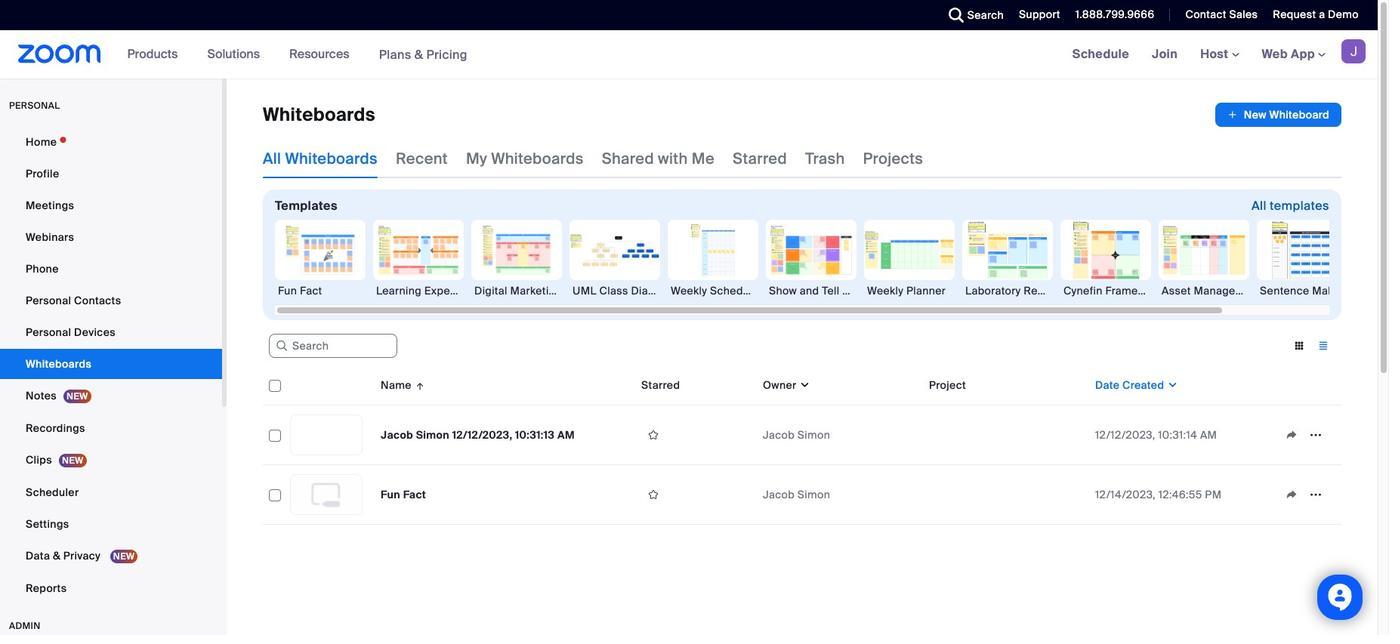Task type: locate. For each thing, give the bounding box(es) containing it.
starred up click to star the whiteboard jacob simon 12/12/2023, 10:31:13 am icon
[[642, 379, 680, 392]]

1 vertical spatial &
[[53, 549, 61, 563]]

reports
[[26, 582, 67, 595]]

cell for 12/12/2023,
[[923, 432, 1090, 438]]

fun right thumbnail of fun fact
[[381, 488, 401, 502]]

arrow up image
[[412, 376, 426, 394]]

0 horizontal spatial with
[[658, 149, 688, 168]]

weekly for weekly planner
[[867, 284, 904, 298]]

management
[[1194, 284, 1262, 298]]

weekly inside weekly schedule element
[[671, 284, 707, 298]]

application
[[263, 366, 1353, 536], [1280, 424, 1336, 447], [1280, 484, 1336, 506]]

products
[[127, 46, 178, 62]]

home
[[26, 135, 57, 149]]

1 vertical spatial with
[[843, 284, 864, 298]]

webinars
[[26, 230, 74, 244]]

with inside button
[[843, 284, 864, 298]]

owner button
[[763, 378, 811, 393]]

application containing name
[[263, 366, 1353, 536]]

am
[[558, 428, 575, 442], [1201, 428, 1218, 442]]

2 jacob simon from the top
[[763, 488, 831, 502]]

digital marketing canvas element
[[471, 283, 603, 298]]

weekly
[[671, 284, 707, 298], [867, 284, 904, 298]]

starred inside "tabs of all whiteboard page" "tab list"
[[733, 149, 787, 168]]

Search text field
[[269, 334, 397, 358]]

1 horizontal spatial a
[[1319, 8, 1326, 21]]

1 personal from the top
[[26, 294, 71, 308]]

with inside "tabs of all whiteboard page" "tab list"
[[658, 149, 688, 168]]

fun fact
[[278, 284, 322, 298], [381, 488, 426, 502]]

click to star the whiteboard fun fact image
[[642, 488, 666, 502]]

click to star the whiteboard jacob simon 12/12/2023, 10:31:13 am image
[[642, 428, 666, 442]]

schedule inside button
[[710, 284, 759, 298]]

1 vertical spatial starred
[[642, 379, 680, 392]]

0 horizontal spatial a
[[866, 284, 873, 298]]

& for pricing
[[415, 46, 423, 62]]

& right data
[[53, 549, 61, 563]]

12/12/2023, left 10:31:13
[[452, 428, 513, 442]]

learning
[[376, 284, 422, 298]]

phone link
[[0, 254, 222, 284]]

meetings
[[26, 199, 74, 212]]

1 vertical spatial fun fact
[[381, 488, 426, 502]]

1 horizontal spatial schedule
[[1073, 46, 1130, 62]]

1 vertical spatial a
[[866, 284, 873, 298]]

pm
[[1205, 488, 1222, 502]]

jacob simon
[[763, 428, 831, 442], [763, 488, 831, 502]]

more options for jacob simon 12/12/2023, 10:31:13 am image
[[1304, 428, 1328, 442]]

0 horizontal spatial am
[[558, 428, 575, 442]]

personal
[[26, 294, 71, 308], [26, 326, 71, 339]]

am right 10:31:14
[[1201, 428, 1218, 442]]

all inside button
[[1252, 198, 1267, 214]]

12/12/2023, 10:31:14 am
[[1096, 428, 1218, 442]]

fact
[[300, 284, 322, 298], [403, 488, 426, 502]]

solutions
[[207, 46, 260, 62]]

more options for fun fact image
[[1304, 488, 1328, 502]]

cell
[[923, 432, 1090, 438], [923, 492, 1090, 498]]

1 horizontal spatial with
[[843, 284, 864, 298]]

a left demo
[[1319, 8, 1326, 21]]

schedule down 1.888.799.9666
[[1073, 46, 1130, 62]]

tabs of all whiteboard page tab list
[[263, 139, 923, 178]]

0 vertical spatial schedule
[[1073, 46, 1130, 62]]

me
[[692, 149, 715, 168]]

cynefin framework
[[1064, 284, 1163, 298]]

0 horizontal spatial starred
[[642, 379, 680, 392]]

1 vertical spatial cell
[[923, 492, 1090, 498]]

0 horizontal spatial fun
[[278, 284, 297, 298]]

schedule inside meetings navigation
[[1073, 46, 1130, 62]]

jacob simon 12/12/2023, 10:31:13 am
[[381, 428, 575, 442]]

planner
[[907, 284, 946, 298]]

2 personal from the top
[[26, 326, 71, 339]]

uml class diagram element
[[570, 283, 675, 298]]

& inside product information navigation
[[415, 46, 423, 62]]

thumbnail of jacob simon 12/12/2023, 10:31:13 am image
[[291, 416, 362, 455]]

1 vertical spatial fact
[[403, 488, 426, 502]]

0 horizontal spatial weekly
[[671, 284, 707, 298]]

&
[[415, 46, 423, 62], [53, 549, 61, 563]]

1 horizontal spatial am
[[1201, 428, 1218, 442]]

a
[[1319, 8, 1326, 21], [866, 284, 873, 298]]

0 vertical spatial with
[[658, 149, 688, 168]]

all left templates
[[1252, 198, 1267, 214]]

1 horizontal spatial fun fact
[[381, 488, 426, 502]]

1 canvas from the left
[[486, 284, 524, 298]]

weekly inside weekly planner element
[[867, 284, 904, 298]]

1 horizontal spatial weekly
[[867, 284, 904, 298]]

scheduler
[[26, 486, 79, 499]]

1 cell from the top
[[923, 432, 1090, 438]]

whiteboards down "personal devices"
[[26, 357, 92, 371]]

digital
[[475, 284, 508, 298]]

12/14/2023, 12:46:55 pm
[[1096, 488, 1222, 502]]

sales
[[1230, 8, 1258, 21]]

10:31:14
[[1159, 428, 1198, 442]]

1 horizontal spatial starred
[[733, 149, 787, 168]]

0 vertical spatial personal
[[26, 294, 71, 308]]

my
[[466, 149, 487, 168]]

1 vertical spatial jacob simon
[[763, 488, 831, 502]]

canvas for learning experience canvas
[[486, 284, 524, 298]]

1.888.799.9666 button up join
[[1064, 0, 1159, 30]]

1 vertical spatial schedule
[[710, 284, 759, 298]]

all
[[263, 149, 281, 168], [1252, 198, 1267, 214]]

0 horizontal spatial canvas
[[486, 284, 524, 298]]

uml class diagram button
[[570, 220, 675, 298]]

recordings
[[26, 422, 85, 435]]

fun fact inside application
[[381, 488, 426, 502]]

& inside data & privacy link
[[53, 549, 61, 563]]

asset management
[[1162, 284, 1262, 298]]

1.888.799.9666 button
[[1064, 0, 1159, 30], [1076, 8, 1155, 21]]

twist
[[876, 284, 902, 298]]

jacob for fun fact
[[763, 488, 795, 502]]

a left the twist at the right of page
[[866, 284, 873, 298]]

whiteboards right the my
[[491, 149, 584, 168]]

with
[[658, 149, 688, 168], [843, 284, 864, 298]]

pricing
[[427, 46, 468, 62]]

share image
[[1280, 488, 1304, 502]]

0 horizontal spatial all
[[263, 149, 281, 168]]

cynefin framework element
[[1061, 283, 1163, 298]]

1 vertical spatial personal
[[26, 326, 71, 339]]

0 vertical spatial all
[[263, 149, 281, 168]]

1 weekly from the left
[[671, 284, 707, 298]]

1 horizontal spatial 12/12/2023,
[[1096, 428, 1156, 442]]

weekly planner button
[[864, 220, 955, 298]]

0 vertical spatial &
[[415, 46, 423, 62]]

projects
[[863, 149, 923, 168]]

fun up search text field
[[278, 284, 297, 298]]

scheduler link
[[0, 478, 222, 508]]

settings
[[26, 518, 69, 531]]

digital marketing canvas button
[[471, 220, 603, 298]]

2 canvas from the left
[[565, 284, 603, 298]]

1 horizontal spatial fact
[[403, 488, 426, 502]]

with left me
[[658, 149, 688, 168]]

0 vertical spatial fact
[[300, 284, 322, 298]]

laboratory report element
[[963, 283, 1059, 298]]

10:31:13
[[515, 428, 555, 442]]

asset management button
[[1159, 220, 1262, 298]]

personal down phone on the left top
[[26, 294, 71, 308]]

1 horizontal spatial all
[[1252, 198, 1267, 214]]

personal devices link
[[0, 317, 222, 348]]

personal down personal contacts
[[26, 326, 71, 339]]

date
[[1096, 379, 1120, 392]]

with right tell
[[843, 284, 864, 298]]

templates
[[275, 198, 338, 214]]

1 horizontal spatial canvas
[[565, 284, 603, 298]]

fun
[[278, 284, 297, 298], [381, 488, 401, 502]]

down image
[[1165, 378, 1179, 393]]

schedule left show
[[710, 284, 759, 298]]

1 jacob simon from the top
[[763, 428, 831, 442]]

devices
[[74, 326, 116, 339]]

1 vertical spatial fun
[[381, 488, 401, 502]]

resources button
[[289, 30, 356, 79]]

0 horizontal spatial schedule
[[710, 284, 759, 298]]

starred
[[733, 149, 787, 168], [642, 379, 680, 392]]

whiteboards up all whiteboards
[[263, 103, 375, 126]]

12/12/2023, down date created
[[1096, 428, 1156, 442]]

all inside "tab list"
[[263, 149, 281, 168]]

0 vertical spatial fun
[[278, 284, 297, 298]]

2 weekly from the left
[[867, 284, 904, 298]]

0 horizontal spatial fun fact
[[278, 284, 322, 298]]

show and tell with a twist element
[[766, 283, 902, 298]]

search button
[[937, 0, 1008, 30]]

webinars link
[[0, 222, 222, 252]]

whiteboards up templates at left
[[285, 149, 378, 168]]

web app
[[1262, 46, 1315, 62]]

admin
[[9, 620, 41, 632]]

fun fact inside fun fact element
[[278, 284, 322, 298]]

2 cell from the top
[[923, 492, 1090, 498]]

1 vertical spatial all
[[1252, 198, 1267, 214]]

0 vertical spatial a
[[1319, 8, 1326, 21]]

cynefin
[[1064, 284, 1103, 298]]

sentence maker
[[1260, 284, 1345, 298]]

banner
[[0, 30, 1378, 79]]

banner containing products
[[0, 30, 1378, 79]]

experience
[[424, 284, 483, 298]]

list mode, selected image
[[1312, 339, 1336, 353]]

plans & pricing link
[[379, 46, 468, 62], [379, 46, 468, 62]]

0 horizontal spatial fact
[[300, 284, 322, 298]]

0 vertical spatial cell
[[923, 432, 1090, 438]]

0 horizontal spatial &
[[53, 549, 61, 563]]

profile picture image
[[1342, 39, 1366, 63]]

clips link
[[0, 445, 222, 476]]

all up templates at left
[[263, 149, 281, 168]]

show and tell with a twist button
[[766, 220, 902, 298]]

12:46:55
[[1159, 488, 1203, 502]]

0 vertical spatial jacob simon
[[763, 428, 831, 442]]

settings link
[[0, 509, 222, 539]]

1 horizontal spatial &
[[415, 46, 423, 62]]

0 horizontal spatial 12/12/2023,
[[452, 428, 513, 442]]

host button
[[1201, 46, 1240, 62]]

join link
[[1141, 30, 1189, 79]]

0 vertical spatial fun fact
[[278, 284, 322, 298]]

& for privacy
[[53, 549, 61, 563]]

& right plans
[[415, 46, 423, 62]]

app
[[1291, 46, 1315, 62]]

project
[[929, 379, 966, 392]]

starred right me
[[733, 149, 787, 168]]

contact
[[1186, 8, 1227, 21]]

contacts
[[74, 294, 121, 308]]

am right 10:31:13
[[558, 428, 575, 442]]

sentence maker button
[[1257, 220, 1348, 298]]

request a demo link
[[1262, 0, 1378, 30], [1273, 8, 1359, 21]]

0 vertical spatial starred
[[733, 149, 787, 168]]

learning experience canvas element
[[373, 283, 524, 298]]

trash
[[806, 149, 845, 168]]



Task type: describe. For each thing, give the bounding box(es) containing it.
sentence
[[1260, 284, 1310, 298]]

weekly schedule
[[671, 284, 759, 298]]

whiteboards inside personal menu menu
[[26, 357, 92, 371]]

diagram
[[631, 284, 675, 298]]

web
[[1262, 46, 1288, 62]]

request
[[1273, 8, 1317, 21]]

cynefin framework button
[[1061, 220, 1163, 298]]

laboratory
[[966, 284, 1021, 298]]

share image
[[1280, 428, 1304, 442]]

jacob for jacob simon 12/12/2023, 10:31:13 am
[[763, 428, 795, 442]]

cell for 12/14/2023,
[[923, 492, 1090, 498]]

home link
[[0, 127, 222, 157]]

demo
[[1328, 8, 1359, 21]]

application for 12/14/2023, 12:46:55 pm
[[1280, 484, 1336, 506]]

personal menu menu
[[0, 127, 222, 605]]

data & privacy link
[[0, 541, 222, 572]]

learning experience canvas button
[[373, 220, 524, 298]]

laboratory report button
[[963, 220, 1059, 298]]

fun fact element
[[275, 283, 366, 298]]

products button
[[127, 30, 185, 79]]

new whiteboard button
[[1216, 103, 1342, 127]]

weekly planner element
[[864, 283, 955, 298]]

whiteboard
[[1270, 108, 1330, 122]]

fact inside application
[[403, 488, 426, 502]]

whiteboards link
[[0, 349, 222, 379]]

personal devices
[[26, 326, 116, 339]]

class
[[600, 284, 628, 298]]

learning experience canvas
[[376, 284, 524, 298]]

resources
[[289, 46, 350, 62]]

host
[[1201, 46, 1232, 62]]

all for all templates
[[1252, 198, 1267, 214]]

simon for fact
[[798, 488, 831, 502]]

1.888.799.9666 button up schedule link
[[1076, 8, 1155, 21]]

privacy
[[63, 549, 101, 563]]

a inside button
[[866, 284, 873, 298]]

personal
[[9, 100, 60, 112]]

whiteboards application
[[263, 103, 1342, 127]]

framework
[[1106, 284, 1163, 298]]

all templates button
[[1252, 194, 1330, 218]]

grid mode, not selected image
[[1288, 339, 1312, 353]]

sentence maker element
[[1257, 283, 1348, 298]]

1 12/12/2023, from the left
[[452, 428, 513, 442]]

web app button
[[1262, 46, 1326, 62]]

personal contacts
[[26, 294, 121, 308]]

show
[[769, 284, 797, 298]]

personal for personal devices
[[26, 326, 71, 339]]

join
[[1152, 46, 1178, 62]]

2 12/12/2023, from the left
[[1096, 428, 1156, 442]]

support
[[1019, 8, 1061, 21]]

asset management element
[[1159, 283, 1262, 298]]

all for all whiteboards
[[263, 149, 281, 168]]

product information navigation
[[116, 30, 479, 79]]

fact inside fun fact element
[[300, 284, 322, 298]]

request a demo
[[1273, 8, 1359, 21]]

2 am from the left
[[1201, 428, 1218, 442]]

data & privacy
[[26, 549, 103, 563]]

1 am from the left
[[558, 428, 575, 442]]

show and tell with a twist
[[769, 284, 902, 298]]

starred inside application
[[642, 379, 680, 392]]

contact sales
[[1186, 8, 1258, 21]]

data
[[26, 549, 50, 563]]

personal contacts link
[[0, 286, 222, 316]]

asset
[[1162, 284, 1191, 298]]

plans
[[379, 46, 411, 62]]

add image
[[1228, 107, 1238, 122]]

recent
[[396, 149, 448, 168]]

marketing
[[510, 284, 562, 298]]

1 horizontal spatial fun
[[381, 488, 401, 502]]

my whiteboards
[[466, 149, 584, 168]]

phone
[[26, 262, 59, 276]]

date created button
[[1096, 378, 1179, 393]]

1.888.799.9666
[[1076, 8, 1155, 21]]

new
[[1244, 108, 1267, 122]]

canvas for digital marketing canvas
[[565, 284, 603, 298]]

date created
[[1096, 379, 1165, 392]]

all templates
[[1252, 198, 1330, 214]]

jacob simon for 12/12/2023,
[[763, 428, 831, 442]]

weekly for weekly schedule
[[671, 284, 707, 298]]

down image
[[797, 378, 811, 393]]

maker
[[1313, 284, 1345, 298]]

fun inside button
[[278, 284, 297, 298]]

thumbnail of fun fact image
[[291, 475, 362, 515]]

whiteboards inside application
[[263, 103, 375, 126]]

meetings link
[[0, 190, 222, 221]]

jacob simon for 12/14/2023,
[[763, 488, 831, 502]]

weekly schedule element
[[668, 283, 759, 298]]

personal for personal contacts
[[26, 294, 71, 308]]

profile link
[[0, 159, 222, 189]]

zoom logo image
[[18, 45, 101, 63]]

recordings link
[[0, 413, 222, 444]]

and
[[800, 284, 819, 298]]

weekly planner
[[867, 284, 946, 298]]

notes
[[26, 389, 57, 403]]

weekly schedule button
[[668, 220, 759, 298]]

report
[[1024, 284, 1059, 298]]

application for 12/12/2023, 10:31:14 am
[[1280, 424, 1336, 447]]

laboratory report
[[966, 284, 1059, 298]]

templates
[[1270, 198, 1330, 214]]

digital marketing canvas
[[475, 284, 603, 298]]

name
[[381, 379, 412, 392]]

reports link
[[0, 574, 222, 604]]

meetings navigation
[[1061, 30, 1378, 79]]

solutions button
[[207, 30, 267, 79]]

simon for simon
[[798, 428, 831, 442]]



Task type: vqa. For each thing, say whether or not it's contained in the screenshot.
dialog
no



